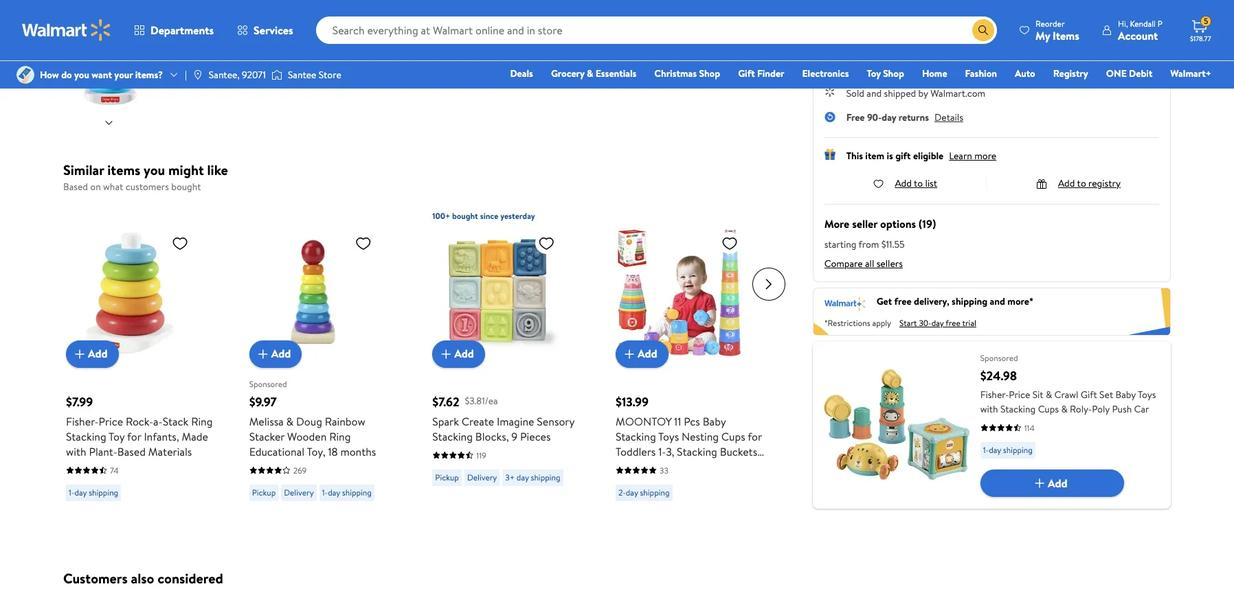 Task type: describe. For each thing, give the bounding box(es) containing it.
1 vertical spatial cups
[[722, 429, 746, 444]]

more*
[[1008, 295, 1034, 308]]

you for want
[[74, 68, 89, 82]]

since
[[480, 210, 499, 222]]

0 horizontal spatial 1-day shipping
[[69, 487, 118, 499]]

also
[[131, 570, 154, 588]]

more seller options (19) starting from $11.55 compare all sellers
[[825, 217, 936, 271]]

shipping up '1'
[[640, 487, 670, 499]]

price inside sponsored $24.98 fisher-price sit & crawl gift set baby toys with stacking cups & roly-poly push car
[[1009, 388, 1031, 402]]

$13.99 moontoy 11 pcs baby stacking toys nesting cups for toddlers 1-3, stacking buckets kids toys, nesting & stacking cups bath toys fun educational toys christmas gift for 6 months 1 2 3 years
[[616, 394, 766, 520]]

sellers
[[877, 257, 903, 271]]

get free delivery, shipping and more*
[[877, 295, 1034, 308]]

grocery & essentials
[[551, 67, 637, 80]]

account
[[1118, 28, 1158, 43]]

$7.62
[[433, 394, 459, 411]]

debit
[[1129, 67, 1153, 80]]

1 horizontal spatial gift
[[738, 67, 755, 80]]

1 horizontal spatial toy
[[867, 67, 881, 80]]

90-
[[867, 111, 882, 124]]

shop for toy shop
[[883, 67, 904, 80]]

add to favorites list, fisher-price rock-a-stack ring stacking toy for infants, made with plant-based materials image
[[172, 235, 188, 252]]

kids
[[616, 459, 635, 475]]

119
[[477, 450, 486, 462]]

9
[[512, 429, 518, 444]]

walmart image
[[22, 19, 111, 41]]

gift finder link
[[732, 66, 791, 81]]

fisher-price rock-a-stack ring stacking toy with roly-poly base for infants - image 5 of 6 image
[[70, 25, 151, 105]]

next image image
[[103, 117, 114, 128]]

services
[[254, 23, 293, 38]]

plant-
[[89, 444, 117, 459]]

100+
[[433, 210, 450, 222]]

stacking inside $7.62 $3.81/ea spark create imagine sensory stacking blocks, 9 pieces
[[433, 429, 473, 444]]

$9.97
[[249, 394, 277, 411]]

269
[[293, 465, 307, 477]]

2 vertical spatial cups
[[616, 475, 640, 490]]

add to list button
[[873, 177, 938, 190]]

seller
[[852, 217, 878, 232]]

car
[[1135, 403, 1150, 416]]

and inside banner
[[990, 295, 1006, 308]]

fisher-price rock-a-stack ring stacking toy with roly-poly base for infants - image 4 of 6 image
[[70, 0, 151, 16]]

this
[[847, 149, 863, 163]]

& right sit at the right bottom
[[1046, 388, 1053, 402]]

deals
[[510, 67, 533, 80]]

compare all sellers button
[[825, 257, 903, 271]]

sold
[[847, 87, 865, 100]]

1 vertical spatial free
[[946, 317, 961, 329]]

add button inside $24.98 group
[[981, 470, 1124, 498]]

santee, 92071
[[209, 68, 266, 82]]

gifting made easy image
[[825, 149, 836, 160]]

search icon image
[[978, 25, 989, 36]]

shipping inside banner
[[952, 295, 988, 308]]

0 vertical spatial nesting
[[682, 429, 719, 444]]

with inside $7.99 fisher-price rock-a-stack ring stacking toy for infants, made with plant-based materials
[[66, 444, 86, 459]]

price inside $7.99 fisher-price rock-a-stack ring stacking toy for infants, made with plant-based materials
[[99, 414, 123, 429]]

spark
[[433, 414, 459, 429]]

services button
[[226, 14, 305, 47]]

92071
[[242, 68, 266, 82]]

11
[[674, 414, 681, 429]]

doug
[[296, 414, 322, 429]]

toys left pcs
[[658, 429, 679, 444]]

 image for how do you want your items?
[[16, 66, 34, 84]]

3
[[669, 505, 675, 520]]

you for might
[[144, 161, 165, 179]]

registry
[[1054, 67, 1089, 80]]

pieces
[[520, 429, 551, 444]]

item
[[866, 149, 885, 163]]

stacking up 6
[[714, 459, 754, 475]]

stacking inside sponsored $24.98 fisher-price sit & crawl gift set baby toys with stacking cups & roly-poly push car
[[1001, 403, 1036, 416]]

sponsored for $24.98
[[981, 352, 1018, 364]]

1 vertical spatial nesting
[[664, 459, 701, 475]]

aisle
[[961, 23, 981, 37]]

& inside sponsored $9.97 melissa & doug rainbow stacker wooden ring educational toy, 18  months
[[286, 414, 294, 429]]

1-day shipping inside $24.98 group
[[983, 445, 1033, 456]]

gift
[[896, 149, 911, 163]]

on
[[90, 180, 101, 194]]

get free delivery, shipping and more* banner
[[813, 288, 1171, 336]]

spark create imagine sensory stacking blocks, 9 pieces image
[[433, 229, 560, 357]]

& inside $13.99 moontoy 11 pcs baby stacking toys nesting cups for toddlers 1-3, stacking buckets kids toys, nesting & stacking cups bath toys fun educational toys christmas gift for 6 months 1 2 3 years
[[704, 459, 711, 475]]

add button for $7.99
[[66, 341, 119, 368]]

toys left fun
[[667, 475, 688, 490]]

grocery & essentials link
[[545, 66, 643, 81]]

made
[[182, 429, 208, 444]]

how
[[40, 68, 59, 82]]

add to cart image for fisher-price rock-a-stack ring stacking toy for infants, made with plant-based materials image in the left of the page
[[71, 346, 88, 363]]

want
[[92, 68, 112, 82]]

melissa
[[249, 414, 284, 429]]

create
[[462, 414, 494, 429]]

toys,
[[638, 459, 661, 475]]

with inside sponsored $24.98 fisher-price sit & crawl gift set baby toys with stacking cups & roly-poly push car
[[981, 403, 998, 416]]

add to cart image for $13.99
[[621, 346, 638, 363]]

3,
[[666, 444, 674, 459]]

baby inside sponsored $24.98 fisher-price sit & crawl gift set baby toys with stacking cups & roly-poly push car
[[1116, 388, 1136, 402]]

2-
[[619, 487, 626, 499]]

moontoy
[[616, 414, 672, 429]]

aisle m9
[[961, 23, 997, 37]]

$7.99
[[66, 394, 93, 411]]

$7.99 fisher-price rock-a-stack ring stacking toy for infants, made with plant-based materials
[[66, 394, 213, 459]]

reorder my items
[[1036, 18, 1080, 43]]

from
[[859, 238, 879, 252]]

fisher-price rock-a-stack ring stacking toy for infants, made with plant-based materials image
[[66, 229, 194, 357]]

kendall
[[1130, 18, 1156, 29]]

day inside get free delivery, shipping and more* banner
[[932, 317, 944, 329]]

shipping right 3+
[[531, 472, 561, 484]]

bought inside similar items you might like based on what customers bought
[[171, 180, 201, 194]]

free
[[847, 111, 865, 124]]

do
[[61, 68, 72, 82]]

deals link
[[504, 66, 539, 81]]

delivery,
[[914, 295, 950, 308]]

essentials
[[596, 67, 637, 80]]

100+ bought since yesterday
[[433, 210, 535, 222]]

sold and shipped by walmart.com
[[847, 87, 986, 100]]

free 90-day returns details
[[847, 111, 964, 124]]

product group containing $9.97
[[249, 202, 402, 527]]

cups inside sponsored $24.98 fisher-price sit & crawl gift set baby toys with stacking cups & roly-poly push car
[[1038, 403, 1059, 416]]

similar
[[63, 161, 104, 179]]

push
[[1112, 403, 1132, 416]]

electronics link
[[796, 66, 855, 81]]

walmart.com
[[931, 87, 986, 100]]

add to favorites list, moontoy 11 pcs baby stacking toys nesting cups for toddlers 1-3, stacking buckets kids toys, nesting & stacking cups bath toys fun educational toys christmas gift for 6 months 1 2 3 years image
[[722, 235, 738, 252]]

rock-
[[126, 414, 153, 429]]

sit
[[1033, 388, 1044, 402]]

1 horizontal spatial bought
[[452, 210, 478, 222]]

1 horizontal spatial 1-day shipping
[[322, 487, 372, 499]]

how do you want your items?
[[40, 68, 163, 82]]

infants,
[[144, 429, 179, 444]]

months
[[616, 505, 652, 520]]

items?
[[135, 68, 163, 82]]

details
[[935, 111, 964, 124]]

*restrictions apply
[[825, 317, 892, 329]]

& right grocery
[[587, 67, 594, 80]]

1- inside $24.98 group
[[983, 445, 989, 456]]

hi,
[[1118, 18, 1128, 29]]

fisher- inside $7.99 fisher-price rock-a-stack ring stacking toy for infants, made with plant-based materials
[[66, 414, 99, 429]]



Task type: vqa. For each thing, say whether or not it's contained in the screenshot.
rapid
no



Task type: locate. For each thing, give the bounding box(es) containing it.
blocks,
[[476, 429, 509, 444]]

delivery for $9.97
[[284, 487, 314, 499]]

0 horizontal spatial and
[[867, 87, 882, 100]]

1 horizontal spatial shop
[[883, 67, 904, 80]]

like
[[207, 161, 228, 179]]

2 horizontal spatial cups
[[1038, 403, 1059, 416]]

1 vertical spatial based
[[117, 444, 146, 459]]

pickup for $9.97
[[252, 487, 276, 499]]

you inside similar items you might like based on what customers bought
[[144, 161, 165, 179]]

this item is gift eligible learn more
[[847, 149, 997, 163]]

0 horizontal spatial for
[[127, 429, 141, 444]]

similar items you might like based on what customers bought
[[63, 161, 228, 194]]

baby right pcs
[[703, 414, 726, 429]]

for left 6
[[711, 490, 725, 505]]

all
[[865, 257, 875, 271]]

customers
[[63, 570, 128, 588]]

auto
[[1015, 67, 1036, 80]]

trial
[[963, 317, 977, 329]]

0 horizontal spatial delivery
[[284, 487, 314, 499]]

1-day shipping down 114
[[983, 445, 1033, 456]]

list
[[926, 177, 938, 190]]

3+
[[505, 472, 515, 484]]

what
[[103, 180, 123, 194]]

might
[[168, 161, 204, 179]]

to for list
[[914, 177, 923, 190]]

price left sit at the right bottom
[[1009, 388, 1031, 402]]

educational inside sponsored $9.97 melissa & doug rainbow stacker wooden ring educational toy, 18  months
[[249, 444, 305, 459]]

sponsored up $9.97
[[249, 379, 287, 390]]

gift right 3
[[690, 490, 709, 505]]

1 horizontal spatial for
[[711, 490, 725, 505]]

delivery down 269
[[284, 487, 314, 499]]

by
[[919, 87, 928, 100]]

30-
[[919, 317, 932, 329]]

returns
[[899, 111, 929, 124]]

walmart plus image
[[825, 295, 866, 312]]

add to cart image for spark create imagine sensory stacking blocks, 9 pieces image
[[438, 346, 455, 363]]

shipping inside $24.98 group
[[1003, 445, 1033, 456]]

educational up 269
[[249, 444, 305, 459]]

1 horizontal spatial fisher-
[[981, 388, 1009, 402]]

1 product group from the left
[[66, 202, 219, 527]]

2 horizontal spatial 1-day shipping
[[983, 445, 1033, 456]]

1-day shipping down months
[[322, 487, 372, 499]]

 image
[[16, 66, 34, 84], [192, 69, 203, 80]]

gift inside $13.99 moontoy 11 pcs baby stacking toys nesting cups for toddlers 1-3, stacking buckets kids toys, nesting & stacking cups bath toys fun educational toys christmas gift for 6 months 1 2 3 years
[[690, 490, 709, 505]]

months
[[341, 444, 376, 459]]

1 horizontal spatial baby
[[1116, 388, 1136, 402]]

for for $13.99
[[748, 429, 762, 444]]

0 vertical spatial and
[[867, 87, 882, 100]]

starting
[[825, 238, 857, 252]]

2 horizontal spatial add to cart image
[[1032, 476, 1048, 492]]

add button for $13.99
[[616, 341, 668, 368]]

0 vertical spatial baby
[[1116, 388, 1136, 402]]

add to cart image
[[71, 346, 88, 363], [438, 346, 455, 363]]

add button up $13.99
[[616, 341, 668, 368]]

and left more*
[[990, 295, 1006, 308]]

shipped
[[884, 87, 916, 100]]

add to cart image
[[255, 346, 271, 363], [621, 346, 638, 363], [1032, 476, 1048, 492]]

free right get
[[895, 295, 912, 308]]

0 vertical spatial based
[[63, 180, 88, 194]]

1 horizontal spatial educational
[[710, 475, 766, 490]]

toys up car
[[1138, 388, 1156, 402]]

ring inside $7.99 fisher-price rock-a-stack ring stacking toy for infants, made with plant-based materials
[[191, 414, 213, 429]]

$24.98 group
[[813, 341, 1171, 509]]

add to cart image up $9.97
[[255, 346, 271, 363]]

1 shop from the left
[[699, 67, 720, 80]]

price
[[1009, 388, 1031, 402], [99, 414, 123, 429]]

shop for christmas shop
[[699, 67, 720, 80]]

0 vertical spatial cups
[[1038, 403, 1059, 416]]

for right pcs
[[748, 429, 762, 444]]

add to favorites list, spark create imagine sensory stacking blocks, 9 pieces image
[[538, 235, 555, 252]]

Walmart Site-Wide search field
[[316, 16, 997, 44]]

stacking down $7.99
[[66, 429, 106, 444]]

ring right "stack"
[[191, 414, 213, 429]]

0 vertical spatial you
[[74, 68, 89, 82]]

apply
[[873, 317, 892, 329]]

set
[[1100, 388, 1114, 402]]

yesterday
[[500, 210, 535, 222]]

shipping up "trial"
[[952, 295, 988, 308]]

2 to from the left
[[1077, 177, 1087, 190]]

toy inside $7.99 fisher-price rock-a-stack ring stacking toy for infants, made with plant-based materials
[[109, 429, 125, 444]]

items
[[1053, 28, 1080, 43]]

1 horizontal spatial and
[[990, 295, 1006, 308]]

to for registry
[[1077, 177, 1087, 190]]

0 horizontal spatial baby
[[703, 414, 726, 429]]

product group containing $13.99
[[616, 202, 769, 527]]

1 horizontal spatial free
[[946, 317, 961, 329]]

1 vertical spatial delivery
[[284, 487, 314, 499]]

your
[[114, 68, 133, 82]]

1 vertical spatial fisher-
[[66, 414, 99, 429]]

4 product group from the left
[[616, 202, 769, 527]]

1- inside $13.99 moontoy 11 pcs baby stacking toys nesting cups for toddlers 1-3, stacking buckets kids toys, nesting & stacking cups bath toys fun educational toys christmas gift for 6 months 1 2 3 years
[[659, 444, 666, 459]]

toy shop link
[[861, 66, 911, 81]]

add to cart image inside $24.98 group
[[1032, 476, 1048, 492]]

0 horizontal spatial pickup
[[252, 487, 276, 499]]

learn more button
[[949, 149, 997, 163]]

based up 74
[[117, 444, 146, 459]]

melissa & doug rainbow stacker wooden ring educational toy, 18  months image
[[249, 229, 377, 357]]

crawl
[[1055, 388, 1079, 402]]

based inside $7.99 fisher-price rock-a-stack ring stacking toy for infants, made with plant-based materials
[[117, 444, 146, 459]]

0 horizontal spatial ring
[[191, 414, 213, 429]]

for
[[127, 429, 141, 444], [748, 429, 762, 444], [711, 490, 725, 505]]

stacking inside $7.99 fisher-price rock-a-stack ring stacking toy for infants, made with plant-based materials
[[66, 429, 106, 444]]

you right do
[[74, 68, 89, 82]]

christmas shop
[[655, 67, 720, 80]]

toys down kids
[[616, 490, 637, 505]]

1 vertical spatial you
[[144, 161, 165, 179]]

add button for sponsored
[[249, 341, 302, 368]]

departments
[[151, 23, 214, 38]]

product group containing $7.62
[[433, 202, 586, 527]]

1-day shipping down 74
[[69, 487, 118, 499]]

ring inside sponsored $9.97 melissa & doug rainbow stacker wooden ring educational toy, 18  months
[[329, 429, 351, 444]]

0 horizontal spatial bought
[[171, 180, 201, 194]]

cups left bath
[[616, 475, 640, 490]]

1 horizontal spatial to
[[1077, 177, 1087, 190]]

6
[[728, 490, 734, 505]]

shop up shipped
[[883, 67, 904, 80]]

1 horizontal spatial based
[[117, 444, 146, 459]]

based inside similar items you might like based on what customers bought
[[63, 180, 88, 194]]

one debit link
[[1100, 66, 1159, 81]]

gift left the finder
[[738, 67, 755, 80]]

fisher- down $24.98 on the right bottom of page
[[981, 388, 1009, 402]]

stacking up kids
[[616, 429, 656, 444]]

shipping down 114
[[1003, 445, 1033, 456]]

0 vertical spatial educational
[[249, 444, 305, 459]]

a-
[[153, 414, 163, 429]]

0 horizontal spatial shop
[[699, 67, 720, 80]]

1 vertical spatial toy
[[109, 429, 125, 444]]

pickup down spark
[[435, 472, 459, 484]]

1 vertical spatial with
[[66, 444, 86, 459]]

delivery
[[467, 472, 497, 484], [284, 487, 314, 499]]

ring right toy,
[[329, 429, 351, 444]]

add button
[[66, 341, 119, 368], [249, 341, 302, 368], [433, 341, 485, 368], [616, 341, 668, 368], [981, 470, 1124, 498]]

2 horizontal spatial for
[[748, 429, 762, 444]]

educational inside $13.99 moontoy 11 pcs baby stacking toys nesting cups for toddlers 1-3, stacking buckets kids toys, nesting & stacking cups bath toys fun educational toys christmas gift for 6 months 1 2 3 years
[[710, 475, 766, 490]]

& down "crawl"
[[1062, 403, 1068, 416]]

product group
[[66, 202, 219, 527], [249, 202, 402, 527], [433, 202, 586, 527], [616, 202, 769, 527]]

add to cart image for sponsored
[[255, 346, 271, 363]]

home
[[922, 67, 948, 80]]

toy shop
[[867, 67, 904, 80]]

buckets
[[720, 444, 758, 459]]

1 to from the left
[[914, 177, 923, 190]]

toys inside sponsored $24.98 fisher-price sit & crawl gift set baby toys with stacking cups & roly-poly push car
[[1138, 388, 1156, 402]]

sponsored up $24.98 on the right bottom of page
[[981, 352, 1018, 364]]

christmas
[[655, 67, 697, 80], [639, 490, 687, 505]]

pickup for $3.81/ea
[[435, 472, 459, 484]]

sponsored inside sponsored $24.98 fisher-price sit & crawl gift set baby toys with stacking cups & roly-poly push car
[[981, 352, 1018, 364]]

santee store
[[288, 68, 341, 82]]

add button up $7.62
[[433, 341, 485, 368]]

0 horizontal spatial fisher-
[[66, 414, 99, 429]]

1 vertical spatial gift
[[1081, 388, 1098, 402]]

product group containing $7.99
[[66, 202, 219, 527]]

 image right |
[[192, 69, 203, 80]]

options
[[880, 217, 916, 232]]

0 vertical spatial price
[[1009, 388, 1031, 402]]

shipping down 74
[[89, 487, 118, 499]]

add to cart image up $7.99
[[71, 346, 88, 363]]

walmart+ link
[[1165, 66, 1218, 81]]

0 horizontal spatial sponsored
[[249, 379, 287, 390]]

stacking right 3,
[[677, 444, 717, 459]]

based
[[63, 180, 88, 194], [117, 444, 146, 459]]

educational down buckets
[[710, 475, 766, 490]]

roly-
[[1070, 403, 1092, 416]]

to
[[914, 177, 923, 190], [1077, 177, 1087, 190]]

1 vertical spatial price
[[99, 414, 123, 429]]

2 shop from the left
[[883, 67, 904, 80]]

0 horizontal spatial gift
[[690, 490, 709, 505]]

cups
[[1038, 403, 1059, 416], [722, 429, 746, 444], [616, 475, 640, 490]]

$13.99
[[616, 394, 649, 411]]

get
[[877, 295, 892, 308]]

1 vertical spatial sponsored
[[249, 379, 287, 390]]

for left infants,
[[127, 429, 141, 444]]

cups right pcs
[[722, 429, 746, 444]]

$3.81/ea
[[465, 395, 498, 408]]

0 horizontal spatial price
[[99, 414, 123, 429]]

& left doug
[[286, 414, 294, 429]]

1 horizontal spatial ring
[[329, 429, 351, 444]]

3+ day shipping
[[505, 472, 561, 484]]

0 vertical spatial pickup
[[435, 472, 459, 484]]

1 vertical spatial pickup
[[252, 487, 276, 499]]

1 horizontal spatial delivery
[[467, 472, 497, 484]]

0 horizontal spatial you
[[74, 68, 89, 82]]

1 horizontal spatial cups
[[722, 429, 746, 444]]

grocery
[[551, 67, 585, 80]]

fisher- inside sponsored $24.98 fisher-price sit & crawl gift set baby toys with stacking cups & roly-poly push car
[[981, 388, 1009, 402]]

1 horizontal spatial with
[[981, 403, 998, 416]]

christmas inside $13.99 moontoy 11 pcs baby stacking toys nesting cups for toddlers 1-3, stacking buckets kids toys, nesting & stacking cups bath toys fun educational toys christmas gift for 6 months 1 2 3 years
[[639, 490, 687, 505]]

with left plant-
[[66, 444, 86, 459]]

fisher- down $7.99
[[66, 414, 99, 429]]

with down $24.98 on the right bottom of page
[[981, 403, 998, 416]]

sponsored
[[981, 352, 1018, 364], [249, 379, 287, 390]]

0 horizontal spatial add to cart image
[[71, 346, 88, 363]]

add to cart image up $7.62
[[438, 346, 455, 363]]

baby
[[1116, 388, 1136, 402], [703, 414, 726, 429]]

& left buckets
[[704, 459, 711, 475]]

0 vertical spatial sponsored
[[981, 352, 1018, 364]]

based down similar
[[63, 180, 88, 194]]

fashion
[[965, 67, 997, 80]]

considered
[[158, 570, 223, 588]]

to left registry
[[1077, 177, 1087, 190]]

add button up $7.99
[[66, 341, 119, 368]]

0 horizontal spatial toy
[[109, 429, 125, 444]]

start
[[900, 317, 917, 329]]

0 horizontal spatial  image
[[16, 66, 34, 84]]

1 horizontal spatial  image
[[192, 69, 203, 80]]

toy up 90-
[[867, 67, 881, 80]]

delivery down 119
[[467, 472, 497, 484]]

sponsored $9.97 melissa & doug rainbow stacker wooden ring educational toy, 18  months
[[249, 379, 376, 459]]

santee
[[288, 68, 316, 82]]

2 vertical spatial gift
[[690, 490, 709, 505]]

gift finder
[[738, 67, 785, 80]]

gift up roly-
[[1081, 388, 1098, 402]]

bought right 100+
[[452, 210, 478, 222]]

stack
[[163, 414, 189, 429]]

1 horizontal spatial sponsored
[[981, 352, 1018, 364]]

customers
[[126, 180, 169, 194]]

 image
[[271, 68, 282, 82]]

0 vertical spatial toy
[[867, 67, 881, 80]]

m9
[[983, 23, 997, 37]]

1 horizontal spatial you
[[144, 161, 165, 179]]

0 vertical spatial free
[[895, 295, 912, 308]]

5 $178.77
[[1191, 15, 1212, 43]]

0 vertical spatial with
[[981, 403, 998, 416]]

delivery for $3.81/ea
[[467, 472, 497, 484]]

stacking down $7.62
[[433, 429, 473, 444]]

0 vertical spatial fisher-
[[981, 388, 1009, 402]]

add to favorites list, melissa & doug rainbow stacker wooden ring educational toy, 18  months image
[[355, 235, 372, 252]]

next slide for similar items you might like list image
[[752, 268, 785, 301]]

day inside $24.98 group
[[989, 445, 1001, 456]]

for inside $7.99 fisher-price rock-a-stack ring stacking toy for infants, made with plant-based materials
[[127, 429, 141, 444]]

sponsored inside sponsored $9.97 melissa & doug rainbow stacker wooden ring educational toy, 18  months
[[249, 379, 287, 390]]

1 horizontal spatial price
[[1009, 388, 1031, 402]]

shipping
[[952, 295, 988, 308], [1003, 445, 1033, 456], [531, 472, 561, 484], [89, 487, 118, 499], [342, 487, 372, 499], [640, 487, 670, 499]]

0 horizontal spatial to
[[914, 177, 923, 190]]

2 horizontal spatial gift
[[1081, 388, 1098, 402]]

1 vertical spatial baby
[[703, 414, 726, 429]]

start 30-day free trial
[[900, 317, 977, 329]]

0 vertical spatial gift
[[738, 67, 755, 80]]

1 horizontal spatial add to cart image
[[621, 346, 638, 363]]

1 vertical spatial bought
[[452, 210, 478, 222]]

1 vertical spatial and
[[990, 295, 1006, 308]]

1 horizontal spatial add to cart image
[[438, 346, 455, 363]]

1
[[654, 505, 658, 520]]

add button down 114
[[981, 470, 1124, 498]]

0 vertical spatial christmas
[[655, 67, 697, 80]]

baby inside $13.99 moontoy 11 pcs baby stacking toys nesting cups for toddlers 1-3, stacking buckets kids toys, nesting & stacking cups bath toys fun educational toys christmas gift for 6 months 1 2 3 years
[[703, 414, 726, 429]]

 image for santee, 92071
[[192, 69, 203, 80]]

18
[[328, 444, 338, 459]]

0 horizontal spatial add to cart image
[[255, 346, 271, 363]]

sponsored $24.98 fisher-price sit & crawl gift set baby toys with stacking cups & roly-poly push car
[[981, 352, 1156, 416]]

shipping down months
[[342, 487, 372, 499]]

shop
[[699, 67, 720, 80], [883, 67, 904, 80]]

gift inside sponsored $24.98 fisher-price sit & crawl gift set baby toys with stacking cups & roly-poly push car
[[1081, 388, 1098, 402]]

stacking up 114
[[1001, 403, 1036, 416]]

baby up push
[[1116, 388, 1136, 402]]

customers also considered
[[63, 570, 223, 588]]

0 horizontal spatial cups
[[616, 475, 640, 490]]

registry
[[1089, 177, 1121, 190]]

toddlers
[[616, 444, 656, 459]]

0 vertical spatial delivery
[[467, 472, 497, 484]]

add to registry
[[1058, 177, 1121, 190]]

is
[[887, 149, 893, 163]]

sponsored for $9.97
[[249, 379, 287, 390]]

details button
[[935, 111, 964, 124]]

0 horizontal spatial free
[[895, 295, 912, 308]]

 image left how
[[16, 66, 34, 84]]

3 product group from the left
[[433, 202, 586, 527]]

free left "trial"
[[946, 317, 961, 329]]

for for $7.99
[[127, 429, 141, 444]]

0 horizontal spatial based
[[63, 180, 88, 194]]

Search search field
[[316, 16, 997, 44]]

pickup down stacker
[[252, 487, 276, 499]]

add to cart image down 114
[[1032, 476, 1048, 492]]

add to cart image up $13.99
[[621, 346, 638, 363]]

2 product group from the left
[[249, 202, 402, 527]]

add button up $9.97
[[249, 341, 302, 368]]

poly
[[1092, 403, 1110, 416]]

2 add to cart image from the left
[[438, 346, 455, 363]]

*restrictions
[[825, 317, 871, 329]]

0 horizontal spatial with
[[66, 444, 86, 459]]

you up customers
[[144, 161, 165, 179]]

2
[[661, 505, 667, 520]]

1 vertical spatial educational
[[710, 475, 766, 490]]

moontoy 11 pcs baby stacking toys nesting cups for toddlers 1-3, stacking buckets kids toys, nesting & stacking cups bath toys fun educational toys christmas gift for 6 months 1 2 3 years image
[[616, 229, 744, 357]]

and right sold
[[867, 87, 882, 100]]

to left the 'list'
[[914, 177, 923, 190]]

0 horizontal spatial educational
[[249, 444, 305, 459]]

more
[[825, 217, 850, 232]]

1 horizontal spatial pickup
[[435, 472, 459, 484]]

1 add to cart image from the left
[[71, 346, 88, 363]]

1 vertical spatial christmas
[[639, 490, 687, 505]]

shop left gift finder link
[[699, 67, 720, 80]]

price left rock-
[[99, 414, 123, 429]]

toy left rock-
[[109, 429, 125, 444]]

0 vertical spatial bought
[[171, 180, 201, 194]]

add inside $24.98 group
[[1048, 476, 1068, 491]]

cups down sit at the right bottom
[[1038, 403, 1059, 416]]

bought down might at the left top of the page
[[171, 180, 201, 194]]

fisher-price sit & crawl gift set baby toys with stacking cups & roly-poly push car image
[[824, 352, 970, 498]]



